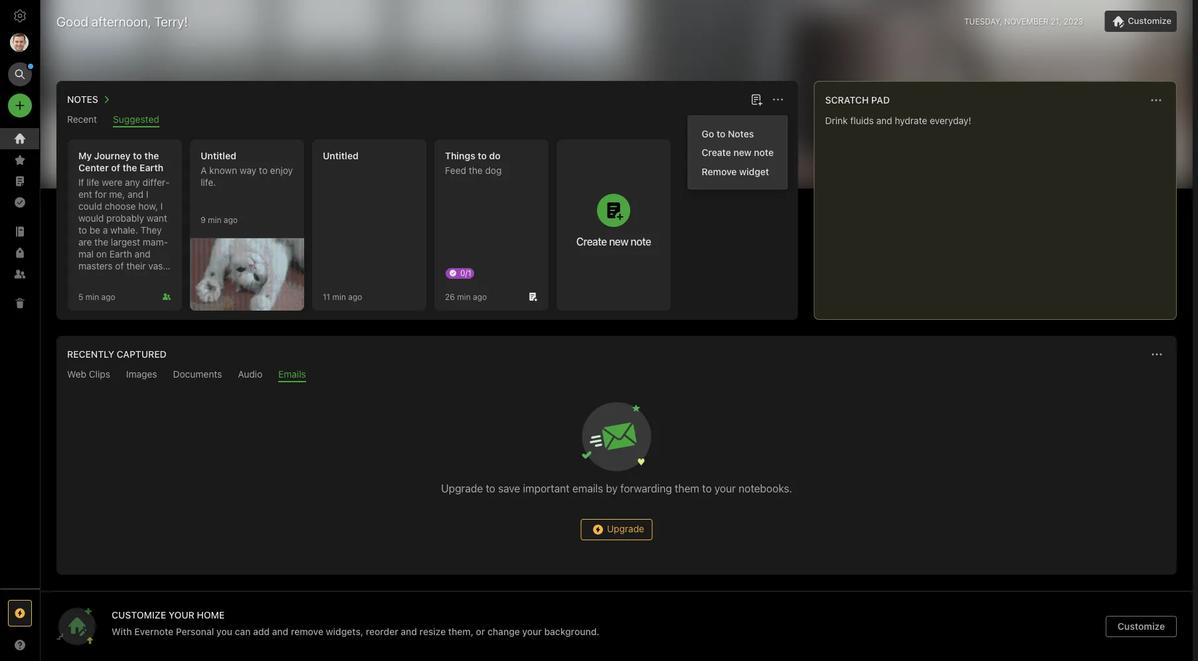 Task type: vqa. For each thing, say whether or not it's contained in the screenshot.
THE OR
yes



Task type: describe. For each thing, give the bounding box(es) containing it.
thumbnail image
[[190, 239, 304, 311]]

way
[[240, 165, 257, 176]]

to right 'them' on the bottom right of the page
[[703, 483, 712, 495]]

scratch
[[826, 95, 869, 106]]

how,
[[138, 201, 158, 212]]

differ
[[143, 177, 170, 188]]

were
[[102, 177, 123, 188]]

0/1
[[461, 268, 472, 278]]

untitled for untitled
[[323, 151, 359, 161]]

remove widget
[[702, 166, 769, 177]]

create new note button
[[557, 140, 671, 311]]

1 vertical spatial of
[[115, 261, 124, 272]]

pad
[[872, 95, 890, 106]]

11
[[323, 292, 330, 302]]

change
[[488, 627, 520, 638]]

Start writing… text field
[[826, 115, 1176, 309]]

personal
[[176, 627, 214, 638]]

recently captured button
[[64, 347, 167, 363]]

notes button
[[64, 92, 114, 108]]

suggested tab panel
[[56, 128, 799, 320]]

min for 11
[[333, 292, 346, 302]]

create inside dropdown list menu
[[702, 147, 731, 158]]

your inside customize your home with evernote personal you can add and remove widgets, reorder and resize them, or change your background.
[[523, 627, 542, 638]]

terry!
[[154, 13, 188, 29]]

their
[[126, 261, 146, 272]]

26 min ago
[[445, 292, 487, 302]]

upgrade button
[[581, 520, 653, 541]]

min for 9
[[208, 215, 222, 225]]

to inside dropdown list menu
[[717, 128, 726, 139]]

emails tab
[[279, 369, 306, 383]]

d...
[[78, 273, 92, 284]]

click to expand image
[[34, 637, 44, 653]]

9
[[201, 215, 206, 225]]

afternoon,
[[92, 13, 151, 29]]

good
[[56, 13, 88, 29]]

min for 5
[[86, 292, 99, 302]]

2023
[[1064, 17, 1084, 26]]

dog
[[485, 165, 502, 176]]

my journey to the center of the earth if life were any differ ent for me, and i could choose how, i would probably want to be a whale. they are the largest mam mal on earth and masters of their vast d...
[[78, 151, 170, 284]]

5 min ago
[[78, 292, 115, 302]]

me,
[[109, 189, 125, 200]]

any
[[125, 177, 140, 188]]

be
[[90, 225, 100, 236]]

vast
[[148, 261, 166, 272]]

clips
[[89, 369, 110, 380]]

remove widget link
[[689, 162, 787, 181]]

images
[[126, 369, 157, 380]]

create new note inside dropdown list menu
[[702, 147, 774, 158]]

could
[[78, 201, 102, 212]]

enjoy
[[270, 165, 293, 176]]

customize
[[112, 610, 166, 621]]

suggested
[[113, 114, 159, 125]]

0 vertical spatial customize
[[1129, 16, 1172, 26]]

upgrade for upgrade to save important emails by forwarding them to your notebooks.
[[441, 483, 483, 495]]

a
[[201, 165, 207, 176]]

reorder
[[366, 627, 399, 638]]

and down any
[[128, 189, 144, 200]]

more actions image for scratch pad
[[1149, 92, 1165, 108]]

on
[[96, 249, 107, 260]]

ent
[[78, 177, 170, 200]]

untitled a known way to enjoy life.
[[201, 151, 293, 188]]

dropdown list menu
[[689, 124, 787, 181]]

audio tab
[[238, 369, 263, 383]]

0 vertical spatial customize button
[[1105, 11, 1178, 32]]

suggested tab
[[113, 114, 159, 128]]

center
[[78, 162, 109, 173]]

them,
[[449, 627, 474, 638]]

emails
[[573, 483, 604, 495]]

for
[[95, 189, 107, 200]]

forwarding
[[621, 483, 672, 495]]

tuesday,
[[965, 17, 1003, 26]]

save
[[498, 483, 521, 495]]

note inside button
[[631, 235, 652, 248]]

life
[[87, 177, 99, 188]]

choose
[[105, 201, 136, 212]]

21,
[[1052, 17, 1062, 26]]

my
[[78, 151, 92, 161]]

go
[[702, 128, 714, 139]]

go to notes
[[702, 128, 754, 139]]

0 vertical spatial of
[[111, 162, 120, 173]]

account image
[[10, 33, 29, 52]]

if
[[78, 177, 84, 188]]

more actions field for scratch pad
[[1148, 91, 1166, 110]]

emails tab panel
[[56, 383, 1178, 576]]

upgrade to save important emails by forwarding them to your notebooks.
[[441, 483, 793, 495]]

the up any
[[123, 162, 137, 173]]

background.
[[545, 627, 600, 638]]

5
[[78, 292, 83, 302]]

WHAT'S NEW field
[[0, 635, 40, 657]]

create new note link
[[689, 143, 787, 162]]

0 vertical spatial earth
[[140, 162, 164, 173]]

note inside dropdown list menu
[[754, 147, 774, 158]]

or
[[476, 627, 485, 638]]

new inside dropdown list menu
[[734, 147, 752, 158]]

journey
[[94, 151, 131, 161]]

ago for 11 min ago
[[348, 292, 362, 302]]

probably
[[106, 213, 144, 224]]

masters
[[78, 261, 113, 272]]

min for 26
[[457, 292, 471, 302]]

mam
[[143, 237, 168, 248]]

recent tab
[[67, 114, 97, 128]]

more actions image for recently captured
[[1150, 347, 1166, 363]]

settings image
[[12, 8, 28, 24]]

ago for 9 min ago
[[224, 215, 238, 225]]

recently captured
[[67, 349, 167, 360]]



Task type: locate. For each thing, give the bounding box(es) containing it.
to left do
[[478, 151, 487, 161]]

recent
[[67, 114, 97, 125]]

to left save
[[486, 483, 496, 495]]

More actions field
[[769, 90, 788, 109], [1148, 91, 1166, 110], [1148, 346, 1167, 364]]

tab list containing recent
[[59, 114, 796, 128]]

documents tab
[[173, 369, 222, 383]]

1 vertical spatial customize
[[1118, 622, 1166, 633]]

1 untitled from the left
[[201, 151, 236, 161]]

0 vertical spatial create new note
[[702, 147, 774, 158]]

create new note inside button
[[577, 235, 652, 248]]

go to notes link
[[689, 124, 787, 143]]

home
[[197, 610, 225, 621]]

and
[[128, 189, 144, 200], [135, 249, 151, 260], [272, 627, 289, 638], [401, 627, 417, 638]]

ago right 5 at the left of page
[[101, 292, 115, 302]]

notes up create new note link
[[728, 128, 754, 139]]

earth up differ on the left top
[[140, 162, 164, 173]]

1 vertical spatial i
[[161, 201, 163, 212]]

a
[[103, 225, 108, 236]]

1 vertical spatial more actions image
[[1150, 347, 1166, 363]]

to right journey at the left top
[[133, 151, 142, 161]]

9 min ago
[[201, 215, 238, 225]]

upgrade down upgrade to save important emails by forwarding them to your notebooks.
[[607, 524, 645, 535]]

1 vertical spatial create
[[577, 235, 607, 248]]

0 vertical spatial tab list
[[59, 114, 796, 128]]

26
[[445, 292, 455, 302]]

1 horizontal spatial earth
[[140, 162, 164, 173]]

largest
[[111, 237, 140, 248]]

i up how,
[[146, 189, 148, 200]]

resize
[[420, 627, 446, 638]]

mal
[[78, 237, 168, 260]]

0 vertical spatial upgrade
[[441, 483, 483, 495]]

good afternoon, terry!
[[56, 13, 188, 29]]

scratch pad button
[[823, 92, 890, 108]]

scratch pad
[[826, 95, 890, 106]]

evernote
[[134, 627, 174, 638]]

to right the go
[[717, 128, 726, 139]]

audio
[[238, 369, 263, 380]]

captured
[[117, 349, 167, 360]]

create inside button
[[577, 235, 607, 248]]

widget
[[739, 166, 769, 177]]

1 vertical spatial earth
[[109, 249, 132, 260]]

0 vertical spatial more actions image
[[1149, 92, 1165, 108]]

tab list
[[59, 114, 796, 128], [59, 369, 1175, 383]]

tab list for recently captured
[[59, 369, 1175, 383]]

1 horizontal spatial new
[[734, 147, 752, 158]]

to up are
[[78, 225, 87, 236]]

i up want
[[161, 201, 163, 212]]

your right change
[[523, 627, 542, 638]]

more actions field for recently captured
[[1148, 346, 1167, 364]]

earth down largest
[[109, 249, 132, 260]]

0 vertical spatial create
[[702, 147, 731, 158]]

and right the add
[[272, 627, 289, 638]]

upgrade image
[[12, 606, 28, 622]]

1 vertical spatial create new note
[[577, 235, 652, 248]]

Account field
[[0, 29, 40, 56]]

can
[[235, 627, 251, 638]]

1 vertical spatial notes
[[728, 128, 754, 139]]

0 horizontal spatial create
[[577, 235, 607, 248]]

min right 26
[[457, 292, 471, 302]]

recently
[[67, 349, 114, 360]]

more actions image
[[1149, 92, 1165, 108], [1150, 347, 1166, 363]]

1 vertical spatial tab list
[[59, 369, 1175, 383]]

0 vertical spatial your
[[715, 483, 736, 495]]

1 vertical spatial note
[[631, 235, 652, 248]]

0 horizontal spatial upgrade
[[441, 483, 483, 495]]

untitled for untitled a known way to enjoy life.
[[201, 151, 236, 161]]

important
[[523, 483, 570, 495]]

untitled inside untitled a known way to enjoy life.
[[201, 151, 236, 161]]

add
[[253, 627, 270, 638]]

you
[[217, 627, 232, 638]]

upgrade
[[441, 483, 483, 495], [607, 524, 645, 535]]

web clips tab
[[67, 369, 110, 383]]

your right 'them' on the bottom right of the page
[[715, 483, 736, 495]]

1 vertical spatial new
[[609, 235, 629, 248]]

whale.
[[110, 225, 138, 236]]

your inside emails tab panel
[[715, 483, 736, 495]]

1 vertical spatial upgrade
[[607, 524, 645, 535]]

i
[[146, 189, 148, 200], [161, 201, 163, 212]]

notebooks.
[[739, 483, 793, 495]]

0 horizontal spatial notes
[[67, 94, 98, 105]]

1 horizontal spatial i
[[161, 201, 163, 212]]

0 vertical spatial i
[[146, 189, 148, 200]]

to inside things to do feed the dog
[[478, 151, 487, 161]]

ago right '9'
[[224, 215, 238, 225]]

remove
[[702, 166, 737, 177]]

ago right 26
[[473, 292, 487, 302]]

1 vertical spatial customize button
[[1107, 617, 1178, 638]]

feed
[[445, 165, 467, 176]]

min right 11
[[333, 292, 346, 302]]

upgrade inside button
[[607, 524, 645, 535]]

notes up recent
[[67, 94, 98, 105]]

0 vertical spatial new
[[734, 147, 752, 158]]

and left resize
[[401, 627, 417, 638]]

1 horizontal spatial upgrade
[[607, 524, 645, 535]]

create new note
[[702, 147, 774, 158], [577, 235, 652, 248]]

the inside things to do feed the dog
[[469, 165, 483, 176]]

1 horizontal spatial notes
[[728, 128, 754, 139]]

min
[[208, 215, 222, 225], [86, 292, 99, 302], [333, 292, 346, 302], [457, 292, 471, 302]]

documents
[[173, 369, 222, 380]]

min right '9'
[[208, 215, 222, 225]]

create
[[702, 147, 731, 158], [577, 235, 607, 248]]

the up on
[[94, 237, 108, 248]]

ago for 5 min ago
[[101, 292, 115, 302]]

ago right 11
[[348, 292, 362, 302]]

1 horizontal spatial create
[[702, 147, 731, 158]]

to inside untitled a known way to enjoy life.
[[259, 165, 268, 176]]

2 tab list from the top
[[59, 369, 1175, 383]]

they
[[141, 225, 162, 236]]

notes inside dropdown list menu
[[728, 128, 754, 139]]

note
[[754, 147, 774, 158], [631, 235, 652, 248]]

customize button
[[1105, 11, 1178, 32], [1107, 617, 1178, 638]]

0 horizontal spatial untitled
[[201, 151, 236, 161]]

customize your home with evernote personal you can add and remove widgets, reorder and resize them, or change your background.
[[112, 610, 600, 638]]

known
[[209, 165, 237, 176]]

notes inside button
[[67, 94, 98, 105]]

life.
[[201, 177, 216, 188]]

emails
[[279, 369, 306, 380]]

tree
[[0, 128, 40, 589]]

1 vertical spatial your
[[523, 627, 542, 638]]

to right way
[[259, 165, 268, 176]]

web
[[67, 369, 86, 380]]

images tab
[[126, 369, 157, 383]]

to
[[717, 128, 726, 139], [133, 151, 142, 161], [478, 151, 487, 161], [259, 165, 268, 176], [78, 225, 87, 236], [486, 483, 496, 495], [703, 483, 712, 495]]

your
[[169, 610, 195, 621]]

0 horizontal spatial new
[[609, 235, 629, 248]]

0 vertical spatial notes
[[67, 94, 98, 105]]

upgrade for upgrade
[[607, 524, 645, 535]]

more actions image
[[771, 92, 787, 108]]

them
[[675, 483, 700, 495]]

tab list containing web clips
[[59, 369, 1175, 383]]

things
[[445, 151, 476, 161]]

1 horizontal spatial note
[[754, 147, 774, 158]]

of left their
[[115, 261, 124, 272]]

2 untitled from the left
[[323, 151, 359, 161]]

1 tab list from the top
[[59, 114, 796, 128]]

new
[[734, 147, 752, 158], [609, 235, 629, 248]]

0 horizontal spatial i
[[146, 189, 148, 200]]

min right 5 at the left of page
[[86, 292, 99, 302]]

the up differ on the left top
[[144, 151, 159, 161]]

by
[[606, 483, 618, 495]]

0 horizontal spatial note
[[631, 235, 652, 248]]

things to do feed the dog
[[445, 151, 502, 176]]

remove
[[291, 627, 324, 638]]

widgets,
[[326, 627, 364, 638]]

0 horizontal spatial earth
[[109, 249, 132, 260]]

the left dog on the left
[[469, 165, 483, 176]]

web clips
[[67, 369, 110, 380]]

1 horizontal spatial create new note
[[702, 147, 774, 158]]

1 horizontal spatial untitled
[[323, 151, 359, 161]]

with
[[112, 627, 132, 638]]

tuesday, november 21, 2023
[[965, 17, 1084, 26]]

your
[[715, 483, 736, 495], [523, 627, 542, 638]]

tab list for notes
[[59, 114, 796, 128]]

new inside button
[[609, 235, 629, 248]]

and up their
[[135, 249, 151, 260]]

home image
[[12, 131, 28, 147]]

1 horizontal spatial your
[[715, 483, 736, 495]]

ago for 26 min ago
[[473, 292, 487, 302]]

upgrade left save
[[441, 483, 483, 495]]

do
[[490, 151, 501, 161]]

of down journey at the left top
[[111, 162, 120, 173]]

0 horizontal spatial create new note
[[577, 235, 652, 248]]

0 vertical spatial note
[[754, 147, 774, 158]]

0 horizontal spatial your
[[523, 627, 542, 638]]

want
[[147, 213, 167, 224]]

would
[[78, 213, 104, 224]]



